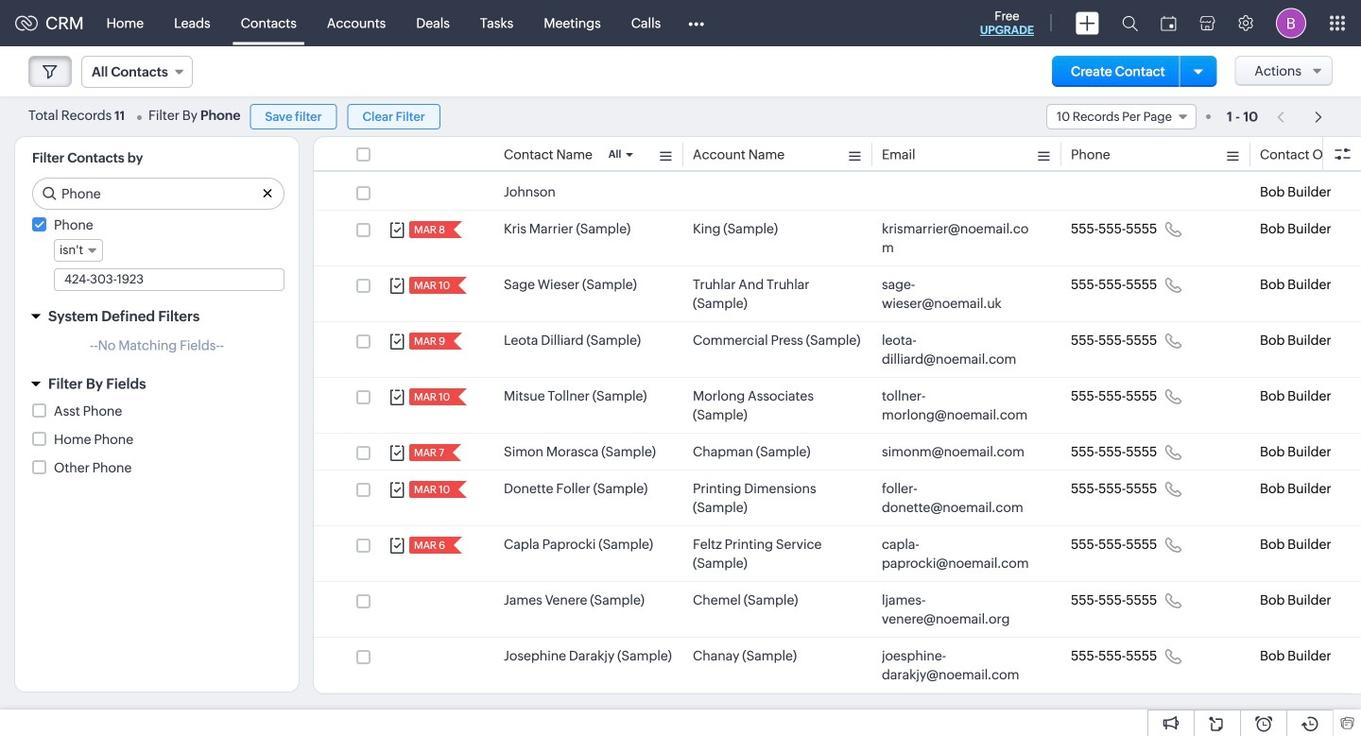 Task type: locate. For each thing, give the bounding box(es) containing it.
row group
[[314, 174, 1361, 694]]

region
[[15, 333, 299, 367]]

profile element
[[1265, 0, 1318, 46]]

calendar image
[[1161, 16, 1177, 31]]

None field
[[81, 56, 193, 88], [1046, 104, 1197, 129], [54, 239, 103, 262], [81, 56, 193, 88], [1046, 104, 1197, 129], [54, 239, 103, 262]]

logo image
[[15, 16, 38, 31]]

search element
[[1111, 0, 1149, 46]]

search image
[[1122, 15, 1138, 31]]



Task type: vqa. For each thing, say whether or not it's contained in the screenshot.
Search image
yes



Task type: describe. For each thing, give the bounding box(es) containing it.
create menu element
[[1064, 0, 1111, 46]]

create menu image
[[1076, 12, 1099, 35]]

Other Modules field
[[676, 8, 717, 38]]

Search text field
[[33, 179, 284, 209]]

Type here text field
[[55, 269, 284, 290]]

profile image
[[1276, 8, 1306, 38]]



